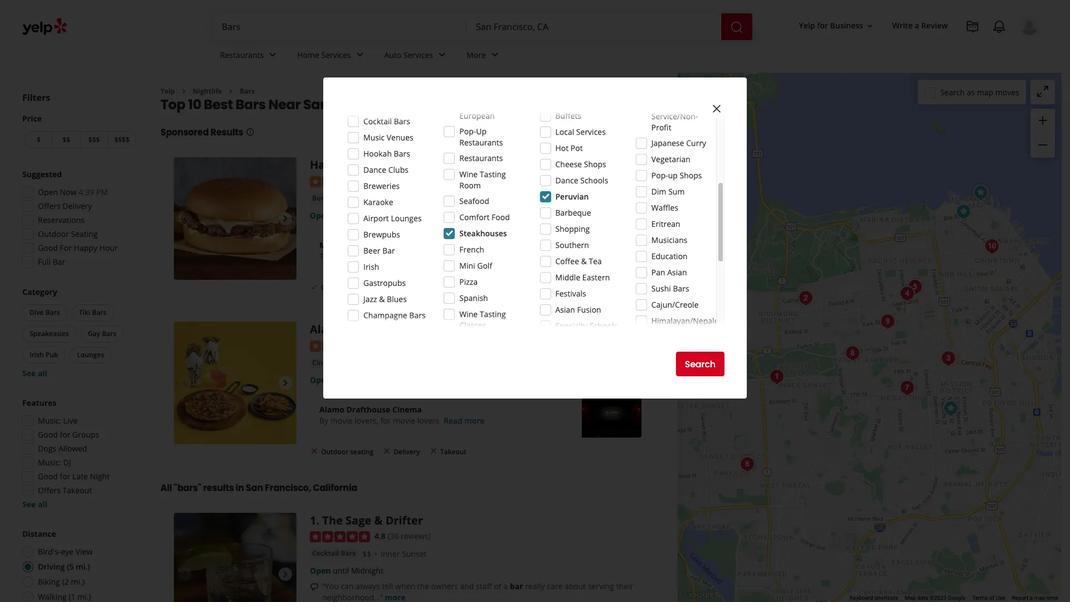 Task type: describe. For each thing, give the bounding box(es) containing it.
wine tasting classes
[[460, 309, 506, 331]]

bars up open until midnight
[[341, 549, 356, 558]]

cocktail inside 'search' dialog
[[364, 116, 392, 127]]

map region
[[625, 1, 1071, 602]]

drafthouse for alamo drafthouse cinema by movie lovers, for movie lovers read more
[[347, 404, 391, 415]]

1 horizontal spatial san
[[303, 96, 329, 114]]

price group
[[22, 113, 138, 151]]

yelp for business
[[799, 20, 864, 31]]

night
[[90, 471, 110, 482]]

european
[[460, 110, 495, 121]]

hour
[[99, 243, 118, 253]]

biking
[[38, 577, 60, 587]]

group containing features
[[19, 398, 138, 510]]

cajun/creole
[[652, 299, 699, 310]]

see all button for category
[[22, 368, 47, 379]]

services for home services
[[322, 49, 351, 60]]

2 vertical spatial &
[[374, 513, 383, 528]]

dance for dance schools
[[556, 175, 579, 186]]

1 horizontal spatial alamo drafthouse cinema new mission image
[[940, 397, 962, 420]]

pm for open until 10:00 pm
[[373, 210, 385, 221]]

french
[[460, 244, 485, 255]]

can
[[341, 581, 354, 592]]

driving (5 mi.)
[[38, 562, 90, 572]]

open for open
[[310, 375, 331, 385]]

live
[[63, 415, 78, 426]]

good for late night
[[38, 471, 110, 482]]

fisherman's wharf
[[482, 193, 550, 204]]

outdoor for alamo
[[321, 447, 349, 457]]

category
[[22, 287, 57, 297]]

delivery for hard
[[394, 283, 420, 292]]

bar for full bar
[[53, 257, 65, 267]]

expand map image
[[1037, 85, 1050, 98]]

education
[[652, 251, 688, 262]]

for for business
[[818, 20, 829, 31]]

terms of use
[[973, 595, 1006, 601]]

24 chevron down v2 image for more
[[488, 48, 502, 62]]

bar
[[510, 581, 523, 592]]

really
[[525, 581, 545, 592]]

pop-up shops
[[652, 170, 702, 181]]

top
[[161, 96, 185, 114]]

4.8 star rating image
[[310, 532, 370, 543]]

dive bars button
[[22, 305, 67, 321]]

fusion
[[578, 305, 602, 315]]

rock
[[340, 157, 367, 173]]

venues
[[387, 132, 414, 143]]

pan asian
[[652, 267, 687, 278]]

previous image for the left the sage & drifter "image"
[[178, 568, 192, 581]]

search image
[[731, 20, 744, 34]]

16 close v2 image for delivery
[[383, 447, 392, 456]]

0 horizontal spatial of
[[494, 581, 502, 592]]

cocktail bars button for rightmost cocktail bars link
[[429, 193, 477, 204]]

write a review
[[893, 20, 949, 31]]

see all button for features
[[22, 499, 47, 510]]

16 close v2 image for outdoor seating
[[310, 447, 319, 456]]

steakhouses
[[460, 228, 507, 239]]

dive
[[30, 308, 44, 317]]

lounges inside button
[[77, 350, 104, 360]]

cocktail bars inside 'search' dialog
[[364, 116, 410, 127]]

full bar
[[38, 257, 65, 267]]

american (traditional) button
[[345, 193, 425, 204]]

owners
[[431, 581, 458, 592]]

schools for specialty schools
[[590, 321, 618, 331]]

good for good for happy hour
[[38, 243, 58, 253]]

projects image
[[966, 20, 980, 33]]

tasting for room
[[480, 169, 506, 180]]

home
[[297, 49, 320, 60]]

see for features
[[22, 499, 36, 510]]

0 horizontal spatial shops
[[584, 159, 607, 170]]

reservations
[[38, 215, 85, 225]]

1 vertical spatial a
[[504, 581, 508, 592]]

serving
[[588, 581, 615, 592]]

bars right tiki
[[92, 308, 106, 317]]

search for search as map moves
[[941, 87, 965, 97]]

0 horizontal spatial cocktail bars link
[[310, 548, 358, 560]]

0 horizontal spatial san
[[246, 482, 263, 495]]

cocktail for cocktail bars link to the left
[[312, 549, 339, 558]]

previous image for alamo drafthouse cinema new mission image to the left
[[178, 377, 192, 390]]

group containing category
[[20, 287, 138, 379]]

0 vertical spatial takeout
[[440, 283, 467, 292]]

eye
[[61, 547, 74, 557]]

speakeasies button
[[22, 326, 76, 342]]

report
[[1013, 595, 1029, 601]]

features
[[22, 398, 56, 408]]

bars down room
[[460, 193, 475, 203]]

1 horizontal spatial california
[[403, 96, 469, 114]]

1 horizontal spatial shops
[[680, 170, 702, 181]]

cinema button
[[310, 357, 340, 368]]

today!
[[405, 251, 428, 261]]

tiki
[[79, 308, 90, 317]]

close image
[[711, 102, 724, 115]]

for for late
[[60, 471, 70, 482]]

1 movie from the left
[[331, 415, 353, 426]]

good for good for late night
[[38, 471, 58, 482]]

last call bar image
[[896, 377, 919, 399]]

kennedy's indian curry house & irish pub image
[[953, 200, 975, 223]]

zoom in image
[[1037, 114, 1050, 127]]

seating for drafthouse
[[350, 447, 374, 457]]

bars down "venues"
[[394, 148, 410, 159]]

bars up "venues"
[[394, 116, 410, 127]]

mi.) for driving (5 mi.)
[[76, 562, 90, 572]]

open for open now 4:39 pm
[[38, 187, 58, 197]]

terms
[[973, 595, 989, 601]]

10:00
[[351, 210, 371, 221]]

bars up cajun/creole
[[673, 283, 690, 294]]

outdoor seating for drafthouse
[[321, 447, 374, 457]]

try
[[320, 251, 331, 261]]

music venues
[[364, 132, 414, 143]]

until for until 10:00 pm
[[333, 210, 349, 221]]

local
[[556, 127, 575, 137]]

16 checkmark v2 image
[[310, 283, 319, 291]]

$$$ button
[[80, 131, 108, 148]]

music: for music: live
[[38, 415, 61, 426]]

music
[[364, 132, 385, 143]]

more inside magic kicks off here try our new kids menu today! read more
[[453, 251, 473, 261]]

american (traditional) link
[[345, 193, 425, 204]]

sort:
[[553, 101, 570, 112]]

0 vertical spatial outdoor
[[38, 229, 69, 239]]

neighborhood..."
[[322, 593, 383, 602]]

pop-up restaurants
[[460, 126, 503, 148]]

lost and found image
[[736, 453, 759, 475]]

pop- for up
[[652, 170, 669, 181]]

scarlet lounge image
[[795, 287, 817, 309]]

(traditional)
[[381, 193, 422, 203]]

middle
[[556, 272, 581, 283]]

gay
[[88, 329, 100, 339]]

$$$
[[88, 135, 100, 144]]

see for category
[[22, 368, 36, 379]]

16 chevron right v2 image for bars
[[227, 87, 235, 96]]

hard rock cafe image
[[174, 157, 297, 280]]

0 horizontal spatial alamo drafthouse cinema new mission image
[[174, 322, 297, 445]]

read inside magic kicks off here try our new kids menu today! read more
[[432, 251, 451, 261]]

a for write
[[915, 20, 920, 31]]

write
[[893, 20, 913, 31]]

0 vertical spatial delivery
[[63, 201, 92, 211]]

good for groups
[[38, 429, 99, 440]]

1 vertical spatial cocktail bars
[[431, 193, 475, 203]]

cinema inside button
[[312, 358, 338, 367]]

1
[[310, 513, 316, 528]]

drifter
[[386, 513, 423, 528]]

sponsored results
[[161, 126, 243, 139]]

inner
[[381, 549, 400, 560]]

sponsored
[[161, 126, 209, 139]]

business
[[831, 20, 864, 31]]

map for moves
[[978, 87, 994, 97]]

eritrean
[[652, 219, 681, 229]]

2.8
[[375, 175, 386, 186]]

0 vertical spatial asian
[[668, 267, 687, 278]]

cheese shops
[[556, 159, 607, 170]]

hard
[[310, 157, 337, 173]]

nightlife
[[193, 86, 222, 96]]

drafthouse for alamo drafthouse cinema new mission
[[349, 322, 412, 337]]

16 speech v2 image
[[310, 583, 319, 592]]

spanish
[[460, 293, 488, 303]]

all
[[161, 482, 172, 495]]

map for error
[[1035, 595, 1046, 601]]

their
[[617, 581, 634, 592]]

group containing suggested
[[19, 169, 138, 271]]

open for open until 10:00 pm
[[310, 210, 331, 221]]

map
[[905, 595, 916, 601]]

champagne
[[364, 310, 408, 321]]

2 vertical spatial cocktail bars
[[312, 549, 356, 558]]

0 vertical spatial francisco,
[[332, 96, 401, 114]]

hookah
[[364, 148, 392, 159]]

map data ©2023 google
[[905, 595, 966, 601]]

home services link
[[288, 40, 376, 73]]

see all for category
[[22, 368, 47, 379]]

pot
[[571, 143, 583, 153]]

bars right dive
[[46, 308, 60, 317]]

& for jazz
[[379, 294, 385, 305]]

all for features
[[38, 499, 47, 510]]

"you can always tell when the owners and staff of a bar
[[322, 581, 523, 592]]

tea
[[589, 256, 602, 267]]

gay bars button
[[81, 326, 124, 342]]

offers for offers takeout
[[38, 485, 61, 496]]

auto services link
[[376, 40, 458, 73]]

zoom out image
[[1037, 138, 1050, 152]]

0 horizontal spatial the sage & drifter image
[[174, 513, 297, 602]]

alamo drafthouse cinema by movie lovers, for movie lovers read more
[[320, 404, 485, 426]]

16 close v2 image
[[429, 447, 438, 456]]

restaurants link
[[211, 40, 288, 73]]

suggested
[[22, 169, 62, 180]]



Task type: vqa. For each thing, say whether or not it's contained in the screenshot.
'Google'
yes



Task type: locate. For each thing, give the bounding box(es) containing it.
dance for dance clubs
[[364, 165, 387, 175]]

tell
[[382, 581, 393, 592]]

$$ inside 'button'
[[63, 135, 70, 144]]

0 vertical spatial shops
[[584, 159, 607, 170]]

all for category
[[38, 368, 47, 379]]

bars up alamo drafthouse cinema new mission link
[[410, 310, 426, 321]]

drafthouse down champagne
[[349, 322, 412, 337]]

wine inside "wine tasting room"
[[460, 169, 478, 180]]

for for groups
[[60, 429, 70, 440]]

auto services
[[385, 49, 433, 60]]

a left the bar
[[504, 581, 508, 592]]

bird's-eye view
[[38, 547, 93, 557]]

menu
[[382, 251, 403, 261]]

0 vertical spatial more
[[453, 251, 473, 261]]

2 next image from the top
[[279, 568, 292, 581]]

1 vertical spatial reviews)
[[401, 531, 431, 542]]

0 vertical spatial see all button
[[22, 368, 47, 379]]

tasting inside wine tasting classes
[[480, 309, 506, 320]]

bar right beer
[[383, 245, 395, 256]]

pm right 4:39
[[96, 187, 108, 197]]

music: down dogs at the bottom of the page
[[38, 457, 61, 468]]

now
[[60, 187, 77, 197]]

mi.) for biking (2 mi.)
[[71, 577, 85, 587]]

vegetarian
[[652, 154, 691, 165]]

alamo for alamo drafthouse cinema by movie lovers, for movie lovers read more
[[320, 404, 345, 415]]

0 vertical spatial search
[[941, 87, 965, 97]]

2 until from the top
[[333, 566, 349, 576]]

services for auto services
[[404, 49, 433, 60]]

1 vertical spatial more
[[465, 415, 485, 426]]

slideshow element for hard
[[174, 157, 297, 280]]

business categories element
[[211, 40, 1040, 73]]

0 vertical spatial alamo
[[310, 322, 346, 337]]

brewpubs
[[364, 229, 400, 240]]

0 horizontal spatial map
[[978, 87, 994, 97]]

0 vertical spatial san
[[303, 96, 329, 114]]

movie left lovers
[[393, 415, 416, 426]]

24 chevron down v2 image inside more link
[[488, 48, 502, 62]]

& right jazz on the left
[[379, 294, 385, 305]]

wine up classes in the bottom left of the page
[[460, 309, 478, 320]]

modern
[[460, 99, 489, 110]]

good up the full
[[38, 243, 58, 253]]

16 close v2 image
[[310, 447, 319, 456], [383, 447, 392, 456]]

wine inside wine tasting classes
[[460, 309, 478, 320]]

1 vertical spatial wine
[[460, 309, 478, 320]]

mi.) right (5
[[76, 562, 90, 572]]

24 chevron down v2 image
[[266, 48, 280, 62]]

0 vertical spatial cocktail bars link
[[429, 193, 477, 204]]

irish for irish pub
[[30, 350, 44, 360]]

shops up dance schools
[[584, 159, 607, 170]]

2 24 chevron down v2 image from the left
[[436, 48, 449, 62]]

0 vertical spatial $$
[[63, 135, 70, 144]]

reviews)
[[407, 175, 437, 186], [401, 531, 431, 542]]

& for coffee
[[581, 256, 587, 267]]

1 vertical spatial shops
[[680, 170, 702, 181]]

delivery
[[63, 201, 92, 211], [394, 283, 420, 292], [394, 447, 420, 457]]

0 horizontal spatial francisco,
[[265, 482, 311, 495]]

offers up reservations
[[38, 201, 61, 211]]

cocktail bars link down 4.8 star rating image
[[310, 548, 358, 560]]

0 horizontal spatial dance
[[364, 165, 387, 175]]

sushi
[[652, 283, 671, 294]]

2 seating from the top
[[350, 447, 374, 457]]

3 good from the top
[[38, 471, 58, 482]]

$$
[[63, 135, 70, 144], [363, 549, 372, 560]]

a right "write"
[[915, 20, 920, 31]]

0 horizontal spatial 16 close v2 image
[[310, 447, 319, 456]]

up
[[476, 126, 487, 137]]

1 vertical spatial yelp
[[161, 86, 175, 96]]

1 offers from the top
[[38, 201, 61, 211]]

japanese curry
[[652, 138, 707, 148]]

services right home
[[322, 49, 351, 60]]

waffles
[[652, 202, 679, 213]]

yelp for yelp link
[[161, 86, 175, 96]]

more link
[[458, 40, 511, 73]]

pop- inside pop-up restaurants
[[460, 126, 476, 137]]

for inside button
[[818, 20, 829, 31]]

&
[[581, 256, 587, 267], [379, 294, 385, 305], [374, 513, 383, 528]]

1 horizontal spatial pm
[[373, 210, 385, 221]]

1 see from the top
[[22, 368, 36, 379]]

0 horizontal spatial services
[[322, 49, 351, 60]]

2 good from the top
[[38, 429, 58, 440]]

0 vertical spatial bar
[[383, 245, 395, 256]]

good for good for groups
[[38, 429, 58, 440]]

next image
[[279, 377, 292, 390], [279, 568, 292, 581]]

report a map error
[[1013, 595, 1059, 601]]

24 chevron down v2 image for home services
[[353, 48, 367, 62]]

1 vertical spatial search
[[685, 358, 716, 371]]

24 chevron down v2 image right more
[[488, 48, 502, 62]]

mission
[[488, 322, 530, 337]]

wine
[[460, 169, 478, 180], [460, 309, 478, 320]]

cocktail up music
[[364, 116, 392, 127]]

0 horizontal spatial movie
[[331, 415, 353, 426]]

yelp left 10
[[161, 86, 175, 96]]

cocktail left seafood
[[431, 193, 458, 203]]

1 vertical spatial $$
[[363, 549, 372, 560]]

more inside "alamo drafthouse cinema by movie lovers, for movie lovers read more"
[[465, 415, 485, 426]]

bars link
[[240, 86, 255, 96]]

1 vertical spatial francisco,
[[265, 482, 311, 495]]

read right today!
[[432, 251, 451, 261]]

fisherman's
[[482, 193, 526, 204]]

shops right the "up"
[[680, 170, 702, 181]]

services right auto
[[404, 49, 433, 60]]

1 vertical spatial next image
[[279, 568, 292, 581]]

up
[[669, 170, 678, 181]]

user actions element
[[791, 14, 1056, 83]]

shortcuts
[[875, 595, 899, 601]]

1 vertical spatial see
[[22, 499, 36, 510]]

0 horizontal spatial cocktail
[[312, 549, 339, 558]]

midnight
[[351, 566, 384, 576]]

1 tasting from the top
[[480, 169, 506, 180]]

movie
[[331, 415, 353, 426], [393, 415, 416, 426]]

until for until midnight
[[333, 566, 349, 576]]

irish inside button
[[30, 350, 44, 360]]

0 vertical spatial pm
[[96, 187, 108, 197]]

24 chevron down v2 image
[[353, 48, 367, 62], [436, 48, 449, 62], [488, 48, 502, 62]]

home services
[[297, 49, 351, 60]]

see
[[22, 368, 36, 379], [22, 499, 36, 510]]

for
[[60, 243, 72, 253]]

pizza
[[460, 277, 478, 287]]

bar inside 'search' dialog
[[383, 245, 395, 256]]

cheese
[[556, 159, 582, 170]]

16 checkmark v2 image
[[383, 283, 392, 291]]

1 24 chevron down v2 image from the left
[[353, 48, 367, 62]]

1 see all button from the top
[[22, 368, 47, 379]]

golf
[[477, 260, 493, 271]]

0 vertical spatial cocktail
[[364, 116, 392, 127]]

shops
[[584, 159, 607, 170], [680, 170, 702, 181]]

until left 10:00
[[333, 210, 349, 221]]

outdoor for hard
[[321, 283, 349, 292]]

asian down festivals
[[556, 305, 576, 315]]

1 vertical spatial alamo
[[320, 404, 345, 415]]

a right report
[[1030, 595, 1034, 601]]

next image for the left the sage & drifter "image"
[[279, 568, 292, 581]]

1 horizontal spatial map
[[1035, 595, 1046, 601]]

2 tasting from the top
[[480, 309, 506, 320]]

a inside write a review link
[[915, 20, 920, 31]]

takeout down the late
[[63, 485, 92, 496]]

2 16 chevron right v2 image from the left
[[227, 87, 235, 96]]

2 offers from the top
[[38, 485, 61, 496]]

hard rock cafe image
[[970, 182, 992, 204]]

1 vertical spatial read
[[444, 415, 463, 426]]

1 vertical spatial restaurants
[[460, 137, 503, 148]]

16 chevron down v2 image
[[866, 22, 875, 30]]

2 all from the top
[[38, 499, 47, 510]]

notifications image
[[993, 20, 1007, 33]]

open for open until midnight
[[310, 566, 331, 576]]

cocktail bars down room
[[431, 193, 475, 203]]

0 vertical spatial schools
[[581, 175, 609, 186]]

previous image
[[178, 377, 192, 390], [178, 568, 192, 581]]

a for report
[[1030, 595, 1034, 601]]

1 16 close v2 image from the left
[[310, 447, 319, 456]]

1 horizontal spatial 24 chevron down v2 image
[[436, 48, 449, 62]]

1 seating from the top
[[350, 283, 374, 292]]

dance schools
[[556, 175, 609, 186]]

lion's den bar and lounge image
[[981, 235, 1004, 257]]

search button
[[676, 352, 725, 376]]

tasting up mission
[[480, 309, 506, 320]]

2 horizontal spatial cocktail
[[431, 193, 458, 203]]

24 chevron down v2 image left auto
[[353, 48, 367, 62]]

3 slideshow element from the top
[[174, 513, 297, 602]]

bar right the full
[[53, 257, 65, 267]]

24 chevron down v2 image inside home services link
[[353, 48, 367, 62]]

good up dogs at the bottom of the page
[[38, 429, 58, 440]]

cocktail bars up music venues
[[364, 116, 410, 127]]

more left golf on the left
[[453, 251, 473, 261]]

1 vertical spatial all
[[38, 499, 47, 510]]

schools down fusion
[[590, 321, 618, 331]]

all down irish pub button
[[38, 368, 47, 379]]

2 wine from the top
[[460, 309, 478, 320]]

map right as
[[978, 87, 994, 97]]

middle eastern
[[556, 272, 610, 283]]

all "bars" results in san francisco, california
[[161, 482, 358, 495]]

music: down features
[[38, 415, 61, 426]]

offers for offers delivery
[[38, 201, 61, 211]]

1 outdoor seating from the top
[[321, 283, 374, 292]]

service/non-
[[652, 111, 698, 122]]

alamo for alamo drafthouse cinema new mission
[[310, 322, 346, 337]]

dim
[[652, 186, 667, 197]]

search left as
[[941, 87, 965, 97]]

1 vertical spatial cocktail bars button
[[310, 548, 358, 560]]

see all up distance on the bottom of the page
[[22, 499, 47, 510]]

0 horizontal spatial $$
[[63, 135, 70, 144]]

more
[[467, 49, 486, 60]]

slideshow element for alamo
[[174, 322, 297, 445]]

.
[[316, 513, 320, 528]]

eastern
[[583, 272, 610, 283]]

0 horizontal spatial california
[[313, 482, 358, 495]]

music: for music: dj
[[38, 457, 61, 468]]

irish inside 'search' dialog
[[364, 262, 379, 272]]

& left tea
[[581, 256, 587, 267]]

1 horizontal spatial cocktail bars link
[[429, 193, 477, 204]]

lounges
[[391, 213, 422, 224], [77, 350, 104, 360]]

drafthouse up lovers,
[[347, 404, 391, 415]]

next image for alamo drafthouse cinema new mission image to the left
[[279, 377, 292, 390]]

cinema for by
[[393, 404, 422, 415]]

dahlia lounge image
[[938, 347, 960, 369]]

tasting for classes
[[480, 309, 506, 320]]

open up the 16 speech v2 "image"
[[310, 566, 331, 576]]

san
[[303, 96, 329, 114], [246, 482, 263, 495]]

"bars"
[[174, 482, 201, 495]]

1 horizontal spatial of
[[990, 595, 995, 601]]

2 see from the top
[[22, 499, 36, 510]]

0 horizontal spatial bar
[[53, 257, 65, 267]]

2 vertical spatial takeout
[[63, 485, 92, 496]]

1 horizontal spatial irish
[[364, 262, 379, 272]]

services for local services
[[577, 127, 606, 137]]

dance
[[364, 165, 387, 175], [556, 175, 579, 186]]

local services
[[556, 127, 606, 137]]

2 see all button from the top
[[22, 499, 47, 510]]

seating for rock
[[350, 283, 374, 292]]

0 vertical spatial music:
[[38, 415, 61, 426]]

©2023
[[930, 595, 947, 601]]

previous image
[[178, 212, 192, 226]]

1 vertical spatial map
[[1035, 595, 1046, 601]]

0 vertical spatial cocktail bars
[[364, 116, 410, 127]]

$$$$
[[114, 135, 130, 144]]

next image
[[279, 212, 292, 226]]

google image
[[681, 588, 718, 602]]

1 vertical spatial cocktail
[[431, 193, 458, 203]]

yelp
[[799, 20, 816, 31], [161, 86, 175, 96]]

cocktail bars down 4.8 star rating image
[[312, 549, 356, 558]]

san right the near
[[303, 96, 329, 114]]

1 vertical spatial see all
[[22, 499, 47, 510]]

see all for features
[[22, 499, 47, 510]]

bars right best
[[240, 86, 255, 96]]

1 music: from the top
[[38, 415, 61, 426]]

2 vertical spatial cocktail
[[312, 549, 339, 558]]

airport
[[364, 213, 389, 224]]

all down the offers takeout
[[38, 499, 47, 510]]

outdoor down by at the left bottom of the page
[[321, 447, 349, 457]]

sunset
[[402, 549, 427, 560]]

the social study image
[[896, 282, 919, 305]]

see all button up distance on the bottom of the page
[[22, 499, 47, 510]]

see all down irish pub button
[[22, 368, 47, 379]]

cocktail for rightmost cocktail bars link
[[431, 193, 458, 203]]

group
[[1031, 109, 1056, 158], [19, 169, 138, 271], [20, 287, 138, 379], [19, 398, 138, 510]]

map left error
[[1035, 595, 1046, 601]]

schools down "cheese shops"
[[581, 175, 609, 186]]

best
[[204, 96, 233, 114]]

1 horizontal spatial 16 close v2 image
[[383, 447, 392, 456]]

search for search
[[685, 358, 716, 371]]

wine tasting room
[[460, 169, 506, 191]]

0 vertical spatial yelp
[[799, 20, 816, 31]]

wine for wine tasting classes
[[460, 309, 478, 320]]

1 slideshow element from the top
[[174, 157, 297, 280]]

yelp link
[[161, 86, 175, 96]]

cinema down 3.5 star rating image
[[312, 358, 338, 367]]

1 wine from the top
[[460, 169, 478, 180]]

open until 10:00 pm
[[310, 210, 385, 221]]

zam zam image
[[842, 342, 864, 364]]

3.5 star rating image
[[310, 341, 370, 352]]

hard rock cafe link
[[310, 157, 395, 173]]

pop- for up
[[460, 126, 476, 137]]

option group
[[19, 529, 138, 602]]

music:
[[38, 415, 61, 426], [38, 457, 61, 468]]

None search field
[[213, 13, 755, 40]]

use
[[996, 595, 1006, 601]]

1 vertical spatial of
[[990, 595, 995, 601]]

pm
[[96, 187, 108, 197], [373, 210, 385, 221]]

16 chevron right v2 image left bars 'link'
[[227, 87, 235, 96]]

cinema left "new"
[[414, 322, 457, 337]]

california up the
[[313, 482, 358, 495]]

1 horizontal spatial yelp
[[799, 20, 816, 31]]

the sage & drifter image inside map 'region'
[[766, 366, 788, 388]]

16 info v2 image
[[246, 128, 255, 137]]

1 vertical spatial bar
[[53, 257, 65, 267]]

0 vertical spatial restaurants
[[220, 49, 264, 60]]

alamo drafthouse cinema new mission image
[[174, 322, 297, 445], [940, 397, 962, 420]]

results
[[211, 126, 243, 139]]

1 horizontal spatial $$
[[363, 549, 372, 560]]

reviews) for 4.8 (36 reviews)
[[401, 531, 431, 542]]

cocktail bars button down room
[[429, 193, 477, 204]]

search down himalayan/nepalese
[[685, 358, 716, 371]]

for right lovers,
[[381, 415, 391, 426]]

cocktail bars button
[[429, 193, 477, 204], [310, 548, 358, 560]]

schools for dance schools
[[581, 175, 609, 186]]

alamo up 3.5 star rating image
[[310, 322, 346, 337]]

search inside button
[[685, 358, 716, 371]]

community
[[652, 100, 694, 110]]

restaurants inside business categories element
[[220, 49, 264, 60]]

2.8 star rating image
[[310, 176, 370, 187]]

yelp inside button
[[799, 20, 816, 31]]

1 horizontal spatial dance
[[556, 175, 579, 186]]

community service/non- profit
[[652, 100, 698, 133]]

2.8 (1.1k reviews)
[[375, 175, 437, 186]]

modern european
[[460, 99, 495, 121]]

16 chevron right v2 image right yelp link
[[179, 87, 188, 96]]

1 vertical spatial offers
[[38, 485, 61, 496]]

a
[[915, 20, 920, 31], [504, 581, 508, 592], [1030, 595, 1034, 601]]

services inside 'search' dialog
[[577, 127, 606, 137]]

1 vertical spatial asian
[[556, 305, 576, 315]]

until
[[333, 210, 349, 221], [333, 566, 349, 576]]

1 vertical spatial the sage & drifter image
[[174, 513, 297, 602]]

dance up "2.8"
[[364, 165, 387, 175]]

lounges down 'gay'
[[77, 350, 104, 360]]

2 horizontal spatial a
[[1030, 595, 1034, 601]]

see up distance on the bottom of the page
[[22, 499, 36, 510]]

3 24 chevron down v2 image from the left
[[488, 48, 502, 62]]

alamo inside "alamo drafthouse cinema by movie lovers, for movie lovers read more"
[[320, 404, 345, 415]]

0 vertical spatial of
[[494, 581, 502, 592]]

1 see all from the top
[[22, 368, 47, 379]]

see all button down irish pub button
[[22, 368, 47, 379]]

drafthouse inside "alamo drafthouse cinema by movie lovers, for movie lovers read more"
[[347, 404, 391, 415]]

care
[[547, 581, 563, 592]]

0 vertical spatial lounges
[[391, 213, 422, 224]]

francisco, up 1 at the bottom left of the page
[[265, 482, 311, 495]]

reviews) for 2.8 (1.1k reviews)
[[407, 175, 437, 186]]

search dialog
[[0, 0, 1071, 602]]

american (traditional)
[[347, 193, 422, 203]]

outdoor seating for rock
[[321, 283, 374, 292]]

cinema up lovers
[[393, 404, 422, 415]]

1 horizontal spatial francisco,
[[332, 96, 401, 114]]

0 vertical spatial the sage & drifter image
[[766, 366, 788, 388]]

cinema for new
[[414, 322, 457, 337]]

0 vertical spatial tasting
[[480, 169, 506, 180]]

0 vertical spatial cocktail bars button
[[429, 193, 477, 204]]

2 movie from the left
[[393, 415, 416, 426]]

1 next image from the top
[[279, 377, 292, 390]]

2 horizontal spatial services
[[577, 127, 606, 137]]

bars inside button
[[102, 329, 116, 339]]

filters
[[22, 91, 50, 104]]

pop- up dim
[[652, 170, 669, 181]]

$$ up midnight
[[363, 549, 372, 560]]

pub
[[46, 350, 58, 360]]

1 good from the top
[[38, 243, 58, 253]]

near
[[269, 96, 301, 114]]

cocktail bars button down 4.8 star rating image
[[310, 548, 358, 560]]

0 horizontal spatial 16 chevron right v2 image
[[179, 87, 188, 96]]

1 previous image from the top
[[178, 377, 192, 390]]

option group containing distance
[[19, 529, 138, 602]]

for up dogs allowed
[[60, 429, 70, 440]]

24 chevron down v2 image inside auto services link
[[436, 48, 449, 62]]

pop- down european
[[460, 126, 476, 137]]

wine up room
[[460, 169, 478, 180]]

2 slideshow element from the top
[[174, 322, 297, 445]]

2 see all from the top
[[22, 499, 47, 510]]

for inside "alamo drafthouse cinema by movie lovers, for movie lovers read more"
[[381, 415, 391, 426]]

delivery left 16 close v2 icon
[[394, 447, 420, 457]]

burgers link
[[310, 193, 341, 204]]

delivery up 'blues'
[[394, 283, 420, 292]]

francisco, up music
[[332, 96, 401, 114]]

good down music: dj
[[38, 471, 58, 482]]

for left business
[[818, 20, 829, 31]]

restaurants left 24 chevron down v2 icon
[[220, 49, 264, 60]]

outdoor seating down lovers,
[[321, 447, 374, 457]]

24 chevron down v2 image for auto services
[[436, 48, 449, 62]]

tasting inside "wine tasting room"
[[480, 169, 506, 180]]

cocktail bars button for cocktail bars link to the left
[[310, 548, 358, 560]]

yelp for business button
[[795, 16, 879, 36]]

cinema inside "alamo drafthouse cinema by movie lovers, for movie lovers read more"
[[393, 404, 422, 415]]

1 vertical spatial &
[[379, 294, 385, 305]]

2 vertical spatial slideshow element
[[174, 513, 297, 602]]

services
[[322, 49, 351, 60], [404, 49, 433, 60], [577, 127, 606, 137]]

0 horizontal spatial pop-
[[460, 126, 476, 137]]

the sage & drifter image
[[766, 366, 788, 388], [174, 513, 297, 602]]

specialty
[[556, 321, 588, 331]]

2 vertical spatial restaurants
[[460, 153, 503, 163]]

2 vertical spatial good
[[38, 471, 58, 482]]

open down burgers button
[[310, 210, 331, 221]]

1 16 chevron right v2 image from the left
[[179, 87, 188, 96]]

2 16 close v2 image from the left
[[383, 447, 392, 456]]

more right lovers
[[465, 415, 485, 426]]

and
[[460, 581, 474, 592]]

bars up 16 info v2 image
[[236, 96, 266, 114]]

irish left pub
[[30, 350, 44, 360]]

1 vertical spatial schools
[[590, 321, 618, 331]]

wine for wine tasting room
[[460, 169, 478, 180]]

mini bar sf image
[[877, 310, 899, 333]]

more
[[453, 251, 473, 261], [465, 415, 485, 426]]

1 horizontal spatial pop-
[[652, 170, 669, 181]]

0 vertical spatial previous image
[[178, 377, 192, 390]]

0 vertical spatial california
[[403, 96, 469, 114]]

1 horizontal spatial movie
[[393, 415, 416, 426]]

irish for irish
[[364, 262, 379, 272]]

0 vertical spatial see all
[[22, 368, 47, 379]]

tasting up room
[[480, 169, 506, 180]]

16 chevron right v2 image for nightlife
[[179, 87, 188, 96]]

1 until from the top
[[333, 210, 349, 221]]

open down 'cinema' button
[[310, 375, 331, 385]]

movie right by at the left bottom of the page
[[331, 415, 353, 426]]

bars right 'gay'
[[102, 329, 116, 339]]

tiki bars
[[79, 308, 106, 317]]

music: live
[[38, 415, 78, 426]]

offers down good for late night
[[38, 485, 61, 496]]

delivery down the open now 4:39 pm
[[63, 201, 92, 211]]

read inside "alamo drafthouse cinema by movie lovers, for movie lovers read more"
[[444, 415, 463, 426]]

takeout up spanish
[[440, 283, 467, 292]]

16 chevron right v2 image
[[179, 87, 188, 96], [227, 87, 235, 96]]

1 horizontal spatial asian
[[668, 267, 687, 278]]

view
[[76, 547, 93, 557]]

mi.) right (2
[[71, 577, 85, 587]]

delivery for alamo
[[394, 447, 420, 457]]

pm for open now 4:39 pm
[[96, 187, 108, 197]]

california
[[403, 96, 469, 114], [313, 482, 358, 495]]

1 vertical spatial until
[[333, 566, 349, 576]]

sum
[[669, 186, 685, 197]]

2 horizontal spatial cocktail bars
[[431, 193, 475, 203]]

1 vertical spatial seating
[[350, 447, 374, 457]]

bar for beer bar
[[383, 245, 395, 256]]

fermentation lab image
[[904, 276, 927, 298]]

late
[[72, 471, 88, 482]]

2 vertical spatial outdoor
[[321, 447, 349, 457]]

outdoor seating up jazz on the left
[[321, 283, 374, 292]]

0 horizontal spatial lounges
[[77, 350, 104, 360]]

0 vertical spatial read
[[432, 251, 451, 261]]

2 previous image from the top
[[178, 568, 192, 581]]

24 chevron down v2 image right auto services
[[436, 48, 449, 62]]

seating up jazz on the left
[[350, 283, 374, 292]]

2 music: from the top
[[38, 457, 61, 468]]

nightlife link
[[193, 86, 222, 96]]

lounges inside 'search' dialog
[[391, 213, 422, 224]]

2 vertical spatial a
[[1030, 595, 1034, 601]]

slideshow element
[[174, 157, 297, 280], [174, 322, 297, 445], [174, 513, 297, 602]]

yelp for yelp for business
[[799, 20, 816, 31]]

0 vertical spatial mi.)
[[76, 562, 90, 572]]

1 vertical spatial slideshow element
[[174, 322, 297, 445]]

2 outdoor seating from the top
[[321, 447, 374, 457]]

1 vertical spatial takeout
[[440, 447, 467, 457]]

google
[[949, 595, 966, 601]]

1 all from the top
[[38, 368, 47, 379]]

0 vertical spatial cinema
[[414, 322, 457, 337]]

outdoor down reservations
[[38, 229, 69, 239]]



